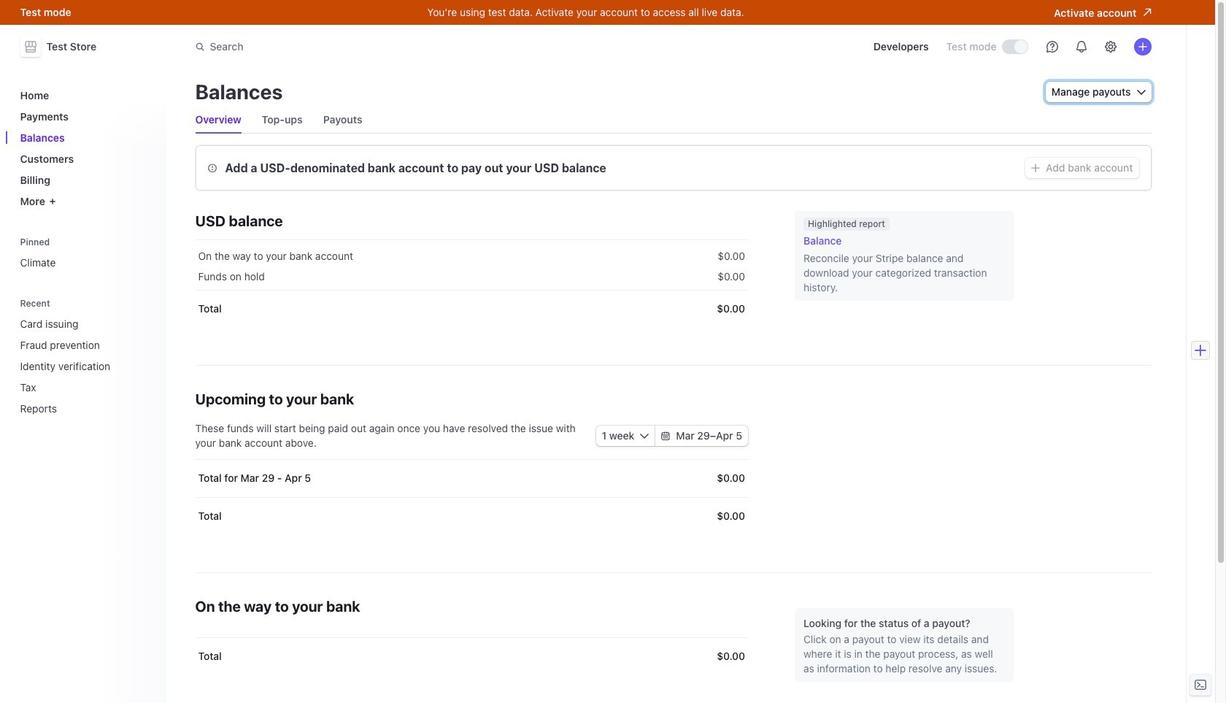 Task type: vqa. For each thing, say whether or not it's contained in the screenshot.
Core navigation links Element at the left of page
yes



Task type: locate. For each thing, give the bounding box(es) containing it.
0 vertical spatial grid
[[195, 240, 748, 328]]

1 horizontal spatial svg image
[[662, 432, 670, 440]]

1 vertical spatial grid
[[195, 459, 748, 535]]

grid
[[195, 240, 748, 328], [195, 459, 748, 535]]

pinned element
[[14, 237, 157, 275]]

row
[[195, 240, 748, 269], [195, 264, 748, 290], [195, 290, 748, 328], [195, 459, 748, 497], [195, 497, 748, 535], [195, 637, 748, 675]]

tab list
[[195, 107, 1152, 134]]

Search text field
[[187, 33, 598, 60]]

Test mode checkbox
[[1003, 40, 1028, 53]]

help image
[[1047, 41, 1058, 53]]

1 recent element from the top
[[14, 298, 157, 421]]

1 svg image from the left
[[641, 432, 649, 440]]

settings image
[[1105, 41, 1117, 53]]

svg image
[[1137, 88, 1146, 96], [1032, 164, 1041, 172]]

2 recent element from the top
[[14, 312, 157, 421]]

0 vertical spatial svg image
[[1137, 88, 1146, 96]]

1 vertical spatial svg image
[[1032, 164, 1041, 172]]

None search field
[[187, 33, 598, 60]]

svg image
[[641, 432, 649, 440], [662, 432, 670, 440]]

1 horizontal spatial svg image
[[1137, 88, 1146, 96]]

0 horizontal spatial svg image
[[641, 432, 649, 440]]

1 grid from the top
[[195, 240, 748, 328]]

recent element
[[14, 298, 157, 421], [14, 312, 157, 421]]

0 horizontal spatial svg image
[[1032, 164, 1041, 172]]

2 row from the top
[[195, 264, 748, 290]]

4 row from the top
[[195, 459, 748, 497]]



Task type: describe. For each thing, give the bounding box(es) containing it.
core navigation links element
[[14, 83, 157, 213]]

2 svg image from the left
[[662, 432, 670, 440]]

6 row from the top
[[195, 637, 748, 675]]

3 row from the top
[[195, 290, 748, 328]]

2 grid from the top
[[195, 459, 748, 535]]

5 row from the top
[[195, 497, 748, 535]]

1 row from the top
[[195, 240, 748, 269]]

notifications image
[[1076, 41, 1088, 53]]



